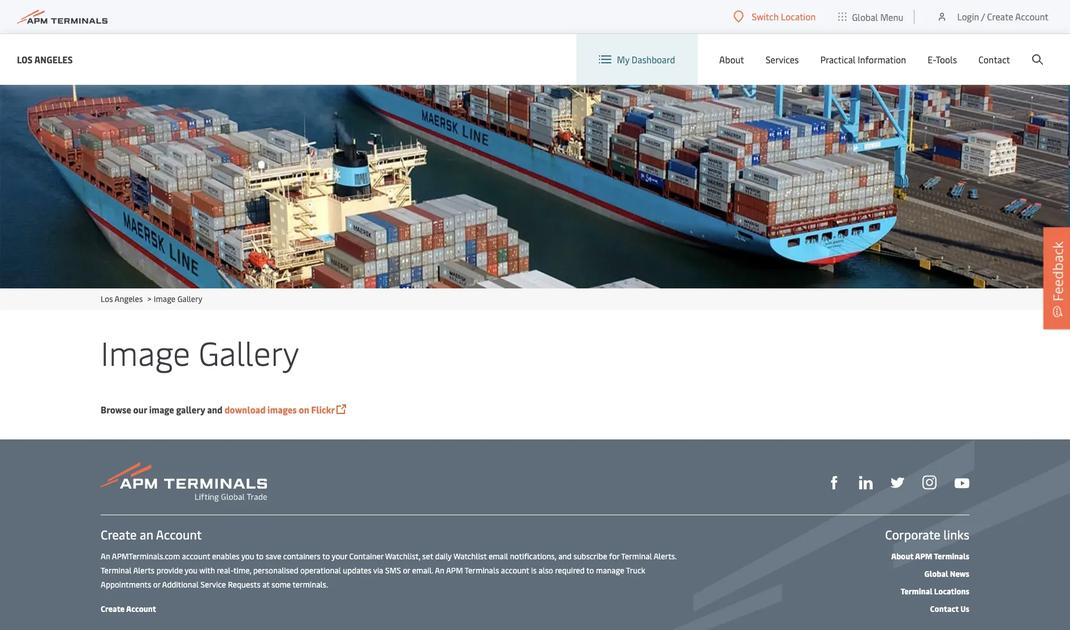Task type: vqa. For each thing, say whether or not it's contained in the screenshot.
right The
no



Task type: describe. For each thing, give the bounding box(es) containing it.
an
[[140, 526, 153, 543]]

appointments
[[101, 579, 151, 590]]

with
[[200, 565, 215, 575]]

terminals.
[[293, 579, 328, 590]]

1 vertical spatial gallery
[[199, 330, 299, 374]]

download
[[225, 404, 266, 416]]

notifications,
[[510, 551, 557, 561]]

requests
[[228, 579, 261, 590]]

subscribe
[[574, 551, 608, 561]]

and inside an apmterminals.com account enables you to save containers to your container watchlist, set daily watchlist email notifications, and subscribe for terminal alerts. terminal alerts provide you with real-time, personalised operational updates via sms or email. an apm terminals account is also required to manage truck appointments or additional service requests at some terminals.
[[559, 551, 572, 561]]

1 vertical spatial or
[[153, 579, 160, 590]]

apm inside an apmterminals.com account enables you to save containers to your container watchlist, set daily watchlist email notifications, and subscribe for terminal alerts. terminal alerts provide you with real-time, personalised operational updates via sms or email. an apm terminals account is also required to manage truck appointments or additional service requests at some terminals.
[[446, 565, 463, 575]]

0 horizontal spatial you
[[185, 565, 198, 575]]

daily
[[435, 551, 452, 561]]

global for global menu
[[852, 11, 878, 23]]

create account
[[101, 603, 156, 614]]

news
[[951, 568, 970, 579]]

feedback button
[[1044, 227, 1071, 329]]

global menu button
[[827, 0, 915, 34]]

instagram link
[[923, 474, 937, 490]]

my dashboard
[[617, 53, 676, 65]]

is
[[531, 565, 537, 575]]

0 vertical spatial account
[[182, 551, 210, 561]]

youtube image
[[955, 478, 970, 489]]

browse our image gallery and
[[101, 404, 225, 416]]

0 vertical spatial terminal
[[621, 551, 652, 561]]

create account link
[[101, 603, 156, 614]]

e-
[[928, 53, 936, 65]]

services
[[766, 53, 799, 65]]

container
[[349, 551, 384, 561]]

email
[[489, 551, 508, 561]]

on
[[299, 404, 309, 416]]

0 vertical spatial terminals
[[934, 551, 970, 561]]

facebook image
[[828, 476, 841, 490]]

tools
[[936, 53, 957, 65]]

an apmterminals.com account enables you to save containers to your container watchlist, set daily watchlist email notifications, and subscribe for terminal alerts. terminal alerts provide you with real-time, personalised operational updates via sms or email. an apm terminals account is also required to manage truck appointments or additional service requests at some terminals.
[[101, 551, 677, 590]]

manage
[[596, 565, 625, 575]]

0 vertical spatial an
[[101, 551, 110, 561]]

contact for contact us
[[931, 603, 959, 614]]

0 horizontal spatial los angeles link
[[17, 52, 73, 66]]

global news link
[[925, 568, 970, 579]]

our
[[133, 404, 147, 416]]

personalised
[[253, 565, 298, 575]]

2 vertical spatial account
[[126, 603, 156, 614]]

feedback
[[1049, 242, 1067, 302]]

images
[[268, 404, 297, 416]]

login
[[958, 10, 980, 23]]

0 vertical spatial image
[[154, 293, 176, 304]]

services button
[[766, 34, 799, 85]]

save
[[266, 551, 281, 561]]

browse
[[101, 404, 131, 416]]

global for global news
[[925, 568, 949, 579]]

los angeles pier 400 image
[[0, 85, 1071, 289]]

alerts
[[133, 565, 155, 575]]

los for los angeles > image gallery
[[101, 293, 113, 304]]

switch
[[752, 10, 779, 23]]

create an account
[[101, 526, 202, 543]]

0 horizontal spatial to
[[256, 551, 264, 561]]

also
[[539, 565, 553, 575]]

my dashboard button
[[599, 34, 676, 85]]

about button
[[720, 34, 744, 85]]

my
[[617, 53, 630, 65]]

shape link
[[828, 475, 841, 490]]

about apm terminals
[[892, 551, 970, 561]]

1 horizontal spatial to
[[322, 551, 330, 561]]

us
[[961, 603, 970, 614]]

set
[[422, 551, 433, 561]]

you tube link
[[955, 475, 970, 489]]

some
[[272, 579, 291, 590]]

enables
[[212, 551, 240, 561]]

links
[[944, 526, 970, 543]]

contact for contact
[[979, 53, 1011, 65]]

about for about apm terminals
[[892, 551, 914, 561]]

menu
[[881, 11, 904, 23]]

angeles for los angeles
[[34, 53, 73, 65]]

apmterminals.com
[[112, 551, 180, 561]]

dashboard
[[632, 53, 676, 65]]

watchlist
[[454, 551, 487, 561]]

los angeles > image gallery
[[101, 293, 202, 304]]

global menu
[[852, 11, 904, 23]]

0 vertical spatial gallery
[[177, 293, 202, 304]]

alerts.
[[654, 551, 677, 561]]

0 vertical spatial account
[[1016, 10, 1049, 23]]

about for about
[[720, 53, 744, 65]]

contact us
[[931, 603, 970, 614]]

location
[[781, 10, 816, 23]]

terminals inside an apmterminals.com account enables you to save containers to your container watchlist, set daily watchlist email notifications, and subscribe for terminal alerts. terminal alerts provide you with real-time, personalised operational updates via sms or email. an apm terminals account is also required to manage truck appointments or additional service requests at some terminals.
[[465, 565, 499, 575]]

1 horizontal spatial apm
[[915, 551, 933, 561]]

1 vertical spatial account
[[156, 526, 202, 543]]

1 horizontal spatial you
[[241, 551, 254, 561]]



Task type: locate. For each thing, give the bounding box(es) containing it.
terminal locations
[[901, 586, 970, 596]]

0 vertical spatial and
[[207, 404, 223, 416]]

instagram image
[[923, 476, 937, 490]]

image
[[154, 293, 176, 304], [101, 330, 190, 374]]

0 vertical spatial about
[[720, 53, 744, 65]]

create
[[988, 10, 1014, 23], [101, 526, 137, 543], [101, 603, 125, 614]]

apmt footer logo image
[[101, 462, 267, 502]]

to left save
[[256, 551, 264, 561]]

image
[[149, 404, 174, 416]]

operational
[[300, 565, 341, 575]]

provide
[[157, 565, 183, 575]]

apm down daily
[[446, 565, 463, 575]]

create down appointments
[[101, 603, 125, 614]]

angeles for los angeles > image gallery
[[115, 293, 143, 304]]

0 horizontal spatial apm
[[446, 565, 463, 575]]

angeles
[[34, 53, 73, 65], [115, 293, 143, 304]]

global up terminal locations
[[925, 568, 949, 579]]

1 horizontal spatial account
[[501, 565, 529, 575]]

contact
[[979, 53, 1011, 65], [931, 603, 959, 614]]

watchlist,
[[385, 551, 421, 561]]

0 vertical spatial los
[[17, 53, 33, 65]]

apm
[[915, 551, 933, 561], [446, 565, 463, 575]]

terminal down global news
[[901, 586, 933, 596]]

twitter image
[[891, 476, 905, 490]]

account right an
[[156, 526, 202, 543]]

your
[[332, 551, 348, 561]]

0 vertical spatial you
[[241, 551, 254, 561]]

account
[[1016, 10, 1049, 23], [156, 526, 202, 543], [126, 603, 156, 614]]

terminal up appointments
[[101, 565, 132, 575]]

account
[[182, 551, 210, 561], [501, 565, 529, 575]]

containers
[[283, 551, 321, 561]]

global
[[852, 11, 878, 23], [925, 568, 949, 579]]

download images on flickr
[[225, 404, 335, 416]]

1 horizontal spatial los angeles link
[[101, 293, 143, 304]]

/
[[982, 10, 985, 23]]

los
[[17, 53, 33, 65], [101, 293, 113, 304]]

terminals
[[934, 551, 970, 561], [465, 565, 499, 575]]

1 vertical spatial los
[[101, 293, 113, 304]]

1 horizontal spatial los
[[101, 293, 113, 304]]

you left with on the bottom of page
[[185, 565, 198, 575]]

and up required
[[559, 551, 572, 561]]

and
[[207, 404, 223, 416], [559, 551, 572, 561]]

0 horizontal spatial terminals
[[465, 565, 499, 575]]

locations
[[935, 586, 970, 596]]

about down corporate
[[892, 551, 914, 561]]

contact button
[[979, 34, 1011, 85]]

required
[[555, 565, 585, 575]]

contact down login / create account link
[[979, 53, 1011, 65]]

1 horizontal spatial angeles
[[115, 293, 143, 304]]

los for los angeles
[[17, 53, 33, 65]]

0 horizontal spatial or
[[153, 579, 160, 590]]

0 horizontal spatial account
[[182, 551, 210, 561]]

at
[[263, 579, 270, 590]]

1 vertical spatial apm
[[446, 565, 463, 575]]

0 vertical spatial create
[[988, 10, 1014, 23]]

1 horizontal spatial an
[[435, 565, 445, 575]]

0 vertical spatial los angeles link
[[17, 52, 73, 66]]

los angeles
[[17, 53, 73, 65]]

los angeles link
[[17, 52, 73, 66], [101, 293, 143, 304]]

create for create account
[[101, 603, 125, 614]]

1 vertical spatial you
[[185, 565, 198, 575]]

1 horizontal spatial about
[[892, 551, 914, 561]]

0 horizontal spatial and
[[207, 404, 223, 416]]

0 horizontal spatial about
[[720, 53, 744, 65]]

1 vertical spatial about
[[892, 551, 914, 561]]

an down daily
[[435, 565, 445, 575]]

an up appointments
[[101, 551, 110, 561]]

global left menu on the top of the page
[[852, 11, 878, 23]]

1 vertical spatial an
[[435, 565, 445, 575]]

1 vertical spatial los angeles link
[[101, 293, 143, 304]]

time,
[[234, 565, 251, 575]]

2 vertical spatial create
[[101, 603, 125, 614]]

corporate links
[[886, 526, 970, 543]]

e-tools button
[[928, 34, 957, 85]]

2 horizontal spatial to
[[587, 565, 594, 575]]

1 horizontal spatial global
[[925, 568, 949, 579]]

create for create an account
[[101, 526, 137, 543]]

about apm terminals link
[[892, 551, 970, 561]]

angeles inside los angeles link
[[34, 53, 73, 65]]

service
[[201, 579, 226, 590]]

to down subscribe at the bottom right of the page
[[587, 565, 594, 575]]

practical information button
[[821, 34, 907, 85]]

fill 44 link
[[891, 475, 905, 490]]

linkedin image
[[860, 476, 873, 490]]

switch location button
[[734, 10, 816, 23]]

updates
[[343, 565, 372, 575]]

1 vertical spatial account
[[501, 565, 529, 575]]

for
[[609, 551, 620, 561]]

account up with on the bottom of page
[[182, 551, 210, 561]]

additional
[[162, 579, 199, 590]]

0 vertical spatial or
[[403, 565, 410, 575]]

linkedin__x28_alt_x29__3_ link
[[860, 475, 873, 490]]

gallery
[[177, 293, 202, 304], [199, 330, 299, 374]]

terminals up global news link
[[934, 551, 970, 561]]

create left an
[[101, 526, 137, 543]]

or right sms
[[403, 565, 410, 575]]

practical
[[821, 53, 856, 65]]

to left the "your" at the left of the page
[[322, 551, 330, 561]]

2 horizontal spatial terminal
[[901, 586, 933, 596]]

login / create account
[[958, 10, 1049, 23]]

download images on flickr link
[[225, 404, 335, 416]]

corporate
[[886, 526, 941, 543]]

account right the /
[[1016, 10, 1049, 23]]

1 vertical spatial contact
[[931, 603, 959, 614]]

1 horizontal spatial and
[[559, 551, 572, 561]]

switch location
[[752, 10, 816, 23]]

via
[[373, 565, 383, 575]]

or down alerts
[[153, 579, 160, 590]]

0 horizontal spatial terminal
[[101, 565, 132, 575]]

login / create account link
[[937, 0, 1049, 33]]

e-tools
[[928, 53, 957, 65]]

0 horizontal spatial los
[[17, 53, 33, 65]]

0 horizontal spatial angeles
[[34, 53, 73, 65]]

truck
[[626, 565, 646, 575]]

gallery
[[176, 404, 205, 416]]

1 vertical spatial and
[[559, 551, 572, 561]]

terminal up truck
[[621, 551, 652, 561]]

1 horizontal spatial contact
[[979, 53, 1011, 65]]

0 horizontal spatial an
[[101, 551, 110, 561]]

create right the /
[[988, 10, 1014, 23]]

about left services
[[720, 53, 744, 65]]

account down appointments
[[126, 603, 156, 614]]

account left the is
[[501, 565, 529, 575]]

1 horizontal spatial terminals
[[934, 551, 970, 561]]

to
[[256, 551, 264, 561], [322, 551, 330, 561], [587, 565, 594, 575]]

flickr
[[311, 404, 335, 416]]

practical information
[[821, 53, 907, 65]]

image right the >
[[154, 293, 176, 304]]

real-
[[217, 565, 234, 575]]

image gallery
[[101, 330, 299, 374]]

contact us link
[[931, 603, 970, 614]]

image down the >
[[101, 330, 190, 374]]

1 vertical spatial global
[[925, 568, 949, 579]]

0 vertical spatial global
[[852, 11, 878, 23]]

0 vertical spatial angeles
[[34, 53, 73, 65]]

1 horizontal spatial terminal
[[621, 551, 652, 561]]

global inside global menu button
[[852, 11, 878, 23]]

information
[[858, 53, 907, 65]]

0 vertical spatial apm
[[915, 551, 933, 561]]

2 vertical spatial terminal
[[901, 586, 933, 596]]

contact down 'locations'
[[931, 603, 959, 614]]

1 vertical spatial angeles
[[115, 293, 143, 304]]

0 vertical spatial contact
[[979, 53, 1011, 65]]

you
[[241, 551, 254, 561], [185, 565, 198, 575]]

1 vertical spatial terminals
[[465, 565, 499, 575]]

and right gallery
[[207, 404, 223, 416]]

terminal locations link
[[901, 586, 970, 596]]

1 horizontal spatial or
[[403, 565, 410, 575]]

terminals down "watchlist"
[[465, 565, 499, 575]]

sms
[[385, 565, 401, 575]]

0 horizontal spatial contact
[[931, 603, 959, 614]]

>
[[148, 293, 152, 304]]

an
[[101, 551, 110, 561], [435, 565, 445, 575]]

1 vertical spatial terminal
[[101, 565, 132, 575]]

you up time,
[[241, 551, 254, 561]]

global news
[[925, 568, 970, 579]]

1 vertical spatial create
[[101, 526, 137, 543]]

1 vertical spatial image
[[101, 330, 190, 374]]

apm down corporate links
[[915, 551, 933, 561]]

0 horizontal spatial global
[[852, 11, 878, 23]]



